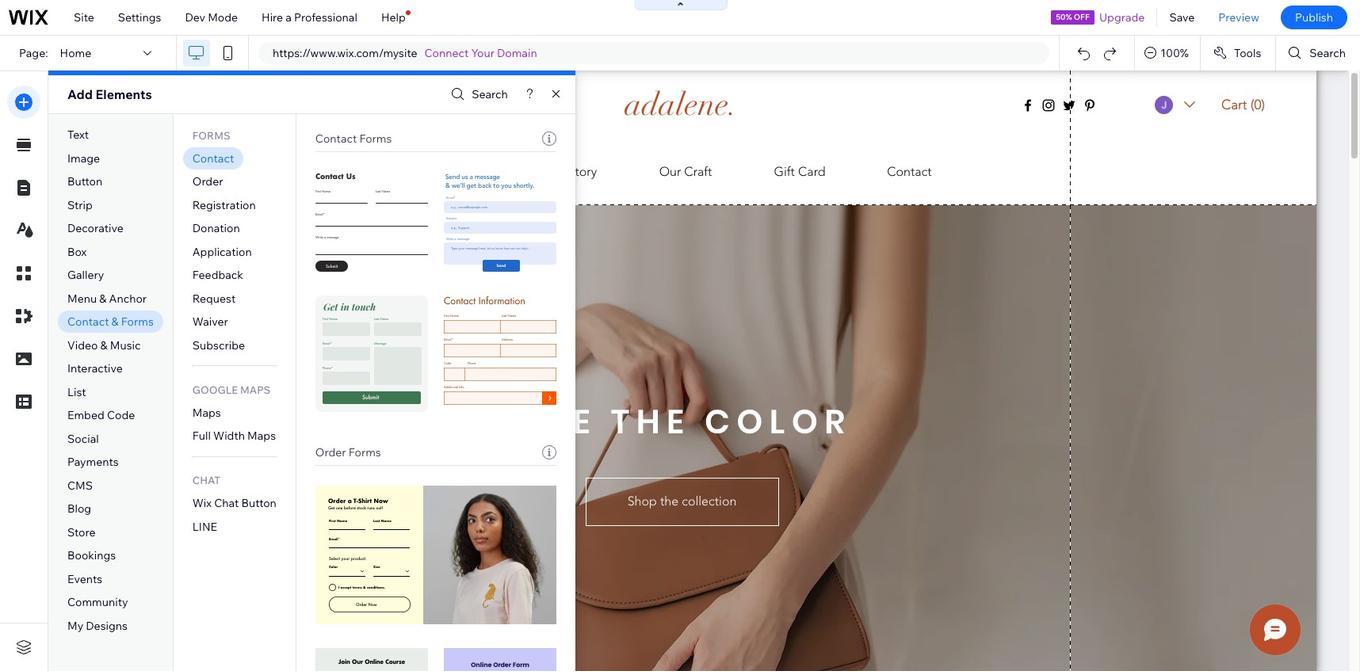 Task type: locate. For each thing, give the bounding box(es) containing it.
1 vertical spatial contact
[[193, 151, 234, 165]]

search down publish
[[1310, 46, 1346, 60]]

hire a professional
[[262, 10, 358, 25]]

2 horizontal spatial contact
[[315, 132, 357, 146]]

menu & anchor
[[67, 292, 147, 306]]

my designs
[[67, 619, 128, 634]]

settings
[[118, 10, 161, 25]]

store
[[67, 526, 96, 540]]

1 horizontal spatial search button
[[1277, 36, 1361, 71]]

1 horizontal spatial search
[[1310, 46, 1346, 60]]

video & music
[[67, 338, 141, 353]]

& down menu & anchor
[[111, 315, 119, 329]]

video
[[67, 338, 98, 353]]

&
[[99, 292, 107, 306], [111, 315, 119, 329], [100, 338, 108, 353]]

search button down publish button
[[1277, 36, 1361, 71]]

maps up full
[[193, 406, 221, 420]]

2 vertical spatial contact
[[67, 315, 109, 329]]

embed code
[[67, 409, 135, 423]]

preview button
[[1207, 0, 1272, 35]]

button down 'image'
[[67, 175, 103, 189]]

cms
[[67, 479, 93, 493]]

& right menu
[[99, 292, 107, 306]]

1 horizontal spatial order
[[315, 446, 346, 460]]

community
[[67, 596, 128, 610]]

0 horizontal spatial search
[[472, 87, 508, 101]]

https://www.wix.com/mysite
[[273, 46, 418, 60]]

music
[[110, 338, 141, 353]]

search down the your
[[472, 87, 508, 101]]

1 vertical spatial &
[[111, 315, 119, 329]]

subscribe
[[193, 338, 245, 353]]

image
[[67, 151, 100, 165]]

tools
[[1234, 46, 1262, 60]]

2 vertical spatial &
[[100, 338, 108, 353]]

chat
[[193, 475, 221, 487], [214, 497, 239, 511]]

0 horizontal spatial contact
[[67, 315, 109, 329]]

order for order forms
[[315, 446, 346, 460]]

& right the 'video'
[[100, 338, 108, 353]]

0 vertical spatial &
[[99, 292, 107, 306]]

contact for contact
[[193, 151, 234, 165]]

box
[[67, 245, 87, 259]]

text
[[67, 128, 89, 142]]

designs
[[86, 619, 128, 634]]

donation
[[193, 221, 240, 236]]

save button
[[1158, 0, 1207, 35]]

search
[[1310, 46, 1346, 60], [472, 87, 508, 101]]

2 vertical spatial maps
[[247, 429, 276, 444]]

maps right google
[[240, 384, 271, 396]]

0 vertical spatial contact
[[315, 132, 357, 146]]

upgrade
[[1100, 10, 1145, 25]]

& for video
[[100, 338, 108, 353]]

button right the wix
[[241, 497, 277, 511]]

order for order
[[193, 175, 223, 189]]

payments
[[67, 455, 119, 470]]

search button down the your
[[447, 83, 508, 106]]

search button
[[1277, 36, 1361, 71], [447, 83, 508, 106]]

order
[[193, 175, 223, 189], [315, 446, 346, 460]]

chat right the wix
[[214, 497, 239, 511]]

contact
[[315, 132, 357, 146], [193, 151, 234, 165], [67, 315, 109, 329]]

chat up the wix
[[193, 475, 221, 487]]

full
[[193, 429, 211, 444]]

maps right width
[[247, 429, 276, 444]]

1 vertical spatial search button
[[447, 83, 508, 106]]

50%
[[1056, 12, 1073, 22]]

1 horizontal spatial button
[[241, 497, 277, 511]]

contact for contact & forms
[[67, 315, 109, 329]]

0 vertical spatial maps
[[240, 384, 271, 396]]

button
[[67, 175, 103, 189], [241, 497, 277, 511]]

1 vertical spatial order
[[315, 446, 346, 460]]

0 horizontal spatial order
[[193, 175, 223, 189]]

0 vertical spatial search button
[[1277, 36, 1361, 71]]

publish
[[1296, 10, 1334, 25]]

wix chat button
[[193, 497, 277, 511]]

your
[[471, 46, 495, 60]]

code
[[107, 409, 135, 423]]

forms
[[193, 129, 230, 142], [360, 132, 392, 146], [121, 315, 154, 329], [349, 446, 381, 460]]

0 vertical spatial chat
[[193, 475, 221, 487]]

maps
[[240, 384, 271, 396], [193, 406, 221, 420], [247, 429, 276, 444]]

1 horizontal spatial contact
[[193, 151, 234, 165]]

100%
[[1161, 46, 1189, 60]]

0 vertical spatial order
[[193, 175, 223, 189]]

0 horizontal spatial button
[[67, 175, 103, 189]]



Task type: vqa. For each thing, say whether or not it's contained in the screenshot.
the top Column
no



Task type: describe. For each thing, give the bounding box(es) containing it.
& for menu
[[99, 292, 107, 306]]

tools button
[[1201, 36, 1276, 71]]

home
[[60, 46, 91, 60]]

google maps
[[193, 384, 271, 396]]

off
[[1074, 12, 1090, 22]]

hire
[[262, 10, 283, 25]]

line
[[193, 520, 217, 534]]

wix
[[193, 497, 212, 511]]

order forms
[[315, 446, 381, 460]]

width
[[213, 429, 245, 444]]

my
[[67, 619, 83, 634]]

decorative
[[67, 221, 124, 236]]

& for contact
[[111, 315, 119, 329]]

a
[[286, 10, 292, 25]]

1 vertical spatial button
[[241, 497, 277, 511]]

help
[[381, 10, 406, 25]]

interactive
[[67, 362, 123, 376]]

professional
[[294, 10, 358, 25]]

list
[[67, 385, 86, 400]]

full width maps
[[193, 429, 276, 444]]

0 horizontal spatial search button
[[447, 83, 508, 106]]

contact & forms
[[67, 315, 154, 329]]

add
[[67, 86, 93, 102]]

bookings
[[67, 549, 116, 563]]

elements
[[96, 86, 152, 102]]

contact forms
[[315, 132, 392, 146]]

site
[[74, 10, 94, 25]]

1 vertical spatial search
[[472, 87, 508, 101]]

preview
[[1219, 10, 1260, 25]]

mode
[[208, 10, 238, 25]]

add elements
[[67, 86, 152, 102]]

0 vertical spatial button
[[67, 175, 103, 189]]

strip
[[67, 198, 93, 212]]

gallery
[[67, 268, 104, 282]]

50% off
[[1056, 12, 1090, 22]]

1 vertical spatial chat
[[214, 497, 239, 511]]

waiver
[[193, 315, 228, 329]]

dev
[[185, 10, 205, 25]]

100% button
[[1136, 36, 1200, 71]]

domain
[[497, 46, 537, 60]]

menu
[[67, 292, 97, 306]]

blog
[[67, 502, 91, 517]]

contact for contact forms
[[315, 132, 357, 146]]

social
[[67, 432, 99, 446]]

https://www.wix.com/mysite connect your domain
[[273, 46, 537, 60]]

anchor
[[109, 292, 147, 306]]

0 vertical spatial search
[[1310, 46, 1346, 60]]

events
[[67, 572, 102, 587]]

connect
[[425, 46, 469, 60]]

request
[[193, 292, 236, 306]]

1 vertical spatial maps
[[193, 406, 221, 420]]

dev mode
[[185, 10, 238, 25]]

google
[[193, 384, 238, 396]]

embed
[[67, 409, 104, 423]]

publish button
[[1281, 6, 1348, 29]]

feedback
[[193, 268, 243, 282]]

application
[[193, 245, 252, 259]]

save
[[1170, 10, 1195, 25]]

registration
[[193, 198, 256, 212]]



